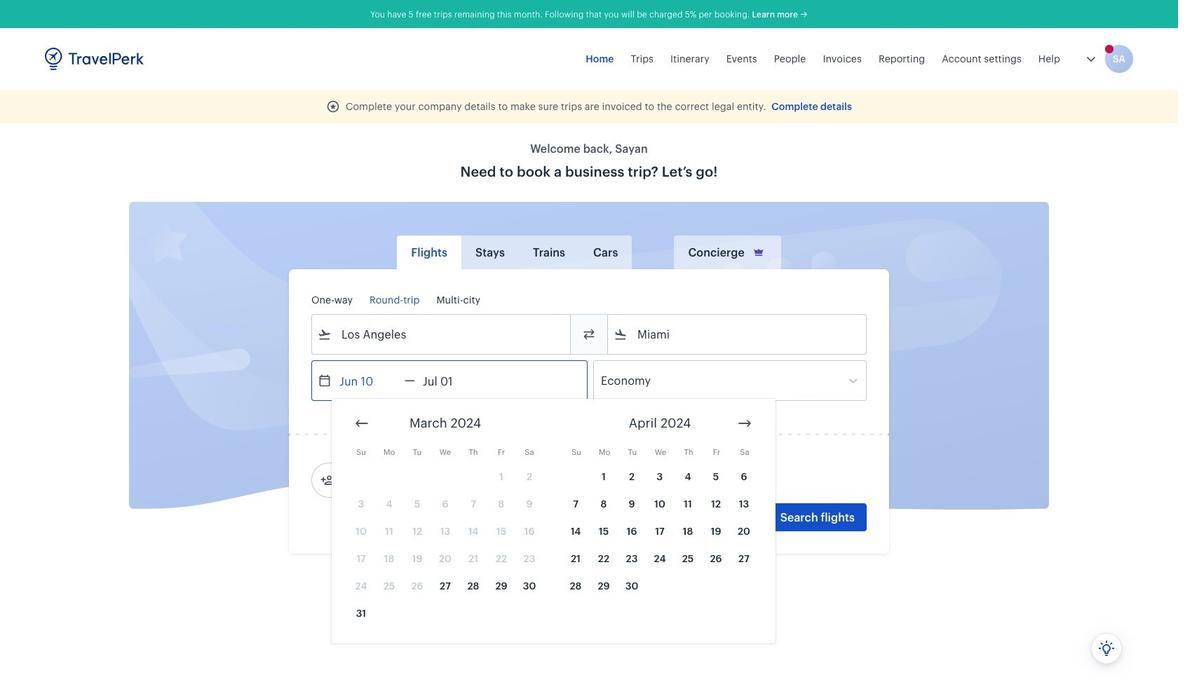 Task type: describe. For each thing, give the bounding box(es) containing it.
Depart text field
[[332, 361, 405, 401]]

Add first traveler search field
[[335, 469, 481, 492]]

From search field
[[332, 323, 552, 346]]

move forward to switch to the next month. image
[[737, 415, 753, 432]]

move backward to switch to the previous month. image
[[354, 415, 370, 432]]



Task type: locate. For each thing, give the bounding box(es) containing it.
To search field
[[628, 323, 848, 346]]

calendar application
[[332, 399, 1179, 644]]

Return text field
[[415, 361, 488, 401]]



